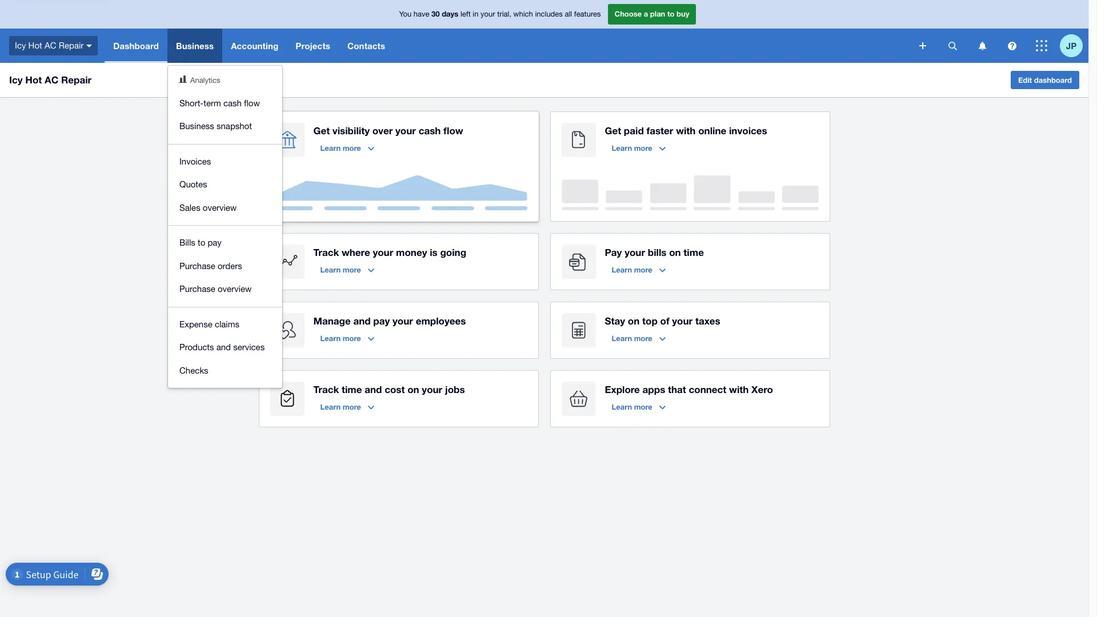 Task type: locate. For each thing, give the bounding box(es) containing it.
cash right term
[[223, 98, 242, 108]]

1 vertical spatial to
[[198, 238, 205, 247]]

business snapshot
[[179, 121, 252, 131]]

1 vertical spatial purchase
[[179, 284, 215, 294]]

learn more down 'where'
[[320, 265, 361, 274]]

1 horizontal spatial pay
[[373, 315, 390, 327]]

checks link
[[168, 359, 282, 382]]

learn more button down visibility
[[313, 139, 381, 157]]

stay
[[605, 315, 625, 327]]

learn down visibility
[[320, 143, 341, 153]]

and right manage
[[353, 315, 371, 327]]

0 vertical spatial repair
[[59, 40, 84, 50]]

learn down stay
[[612, 334, 632, 343]]

short-
[[179, 98, 204, 108]]

1 vertical spatial and
[[216, 342, 231, 352]]

hot
[[28, 40, 42, 50], [25, 74, 42, 86]]

0 vertical spatial ac
[[45, 40, 56, 50]]

1 horizontal spatial svg image
[[979, 41, 986, 50]]

track time and cost on your jobs
[[313, 383, 465, 395]]

that
[[668, 383, 686, 395]]

to
[[667, 9, 675, 18], [198, 238, 205, 247]]

learn more down explore
[[612, 402, 652, 411]]

learn more down track time and cost on your jobs
[[320, 402, 361, 411]]

1 vertical spatial business
[[179, 121, 214, 131]]

1 horizontal spatial cash
[[419, 125, 441, 137]]

your right 'where'
[[373, 246, 393, 258]]

overview down orders
[[218, 284, 252, 294]]

and down expense claims link
[[216, 342, 231, 352]]

0 vertical spatial time
[[684, 246, 704, 258]]

and for products
[[216, 342, 231, 352]]

track right projects icon
[[313, 383, 339, 395]]

2 horizontal spatial on
[[669, 246, 681, 258]]

more down paid
[[634, 143, 652, 153]]

track for track time and cost on your jobs
[[313, 383, 339, 395]]

snapshot
[[217, 121, 252, 131]]

0 vertical spatial flow
[[244, 98, 260, 108]]

0 vertical spatial hot
[[28, 40, 42, 50]]

overview down quotes link
[[203, 203, 237, 212]]

business snapshot link
[[168, 115, 282, 138]]

0 vertical spatial cash
[[223, 98, 242, 108]]

pay inside group
[[208, 238, 222, 247]]

paid
[[624, 125, 644, 137]]

learn more for time
[[320, 402, 361, 411]]

checks
[[179, 365, 208, 375]]

1 vertical spatial flow
[[443, 125, 463, 137]]

0 vertical spatial on
[[669, 246, 681, 258]]

purchase
[[179, 261, 215, 271], [179, 284, 215, 294]]

1 horizontal spatial get
[[605, 125, 621, 137]]

business button
[[167, 29, 222, 63]]

0 vertical spatial icy
[[15, 40, 26, 50]]

overview inside sales overview link
[[203, 203, 237, 212]]

purchase for purchase overview
[[179, 284, 215, 294]]

header chart image
[[179, 75, 187, 83]]

on right the cost
[[408, 383, 419, 395]]

learn more button down 'where'
[[313, 261, 381, 279]]

on left the top
[[628, 315, 640, 327]]

business inside dropdown button
[[176, 41, 214, 51]]

svg image inside icy hot ac repair popup button
[[86, 44, 92, 47]]

purchase down the bills to pay
[[179, 261, 215, 271]]

faster
[[647, 125, 673, 137]]

2 get from the left
[[605, 125, 621, 137]]

banking icon image
[[270, 123, 304, 157]]

learn for and
[[320, 334, 341, 343]]

1 vertical spatial hot
[[25, 74, 42, 86]]

navigation
[[105, 29, 911, 388]]

contacts
[[347, 41, 385, 51]]

learn right track money icon
[[320, 265, 341, 274]]

plan
[[650, 9, 665, 18]]

learn more for your
[[612, 265, 652, 274]]

cash right over
[[419, 125, 441, 137]]

dashboard
[[1034, 75, 1072, 85]]

banking preview line graph image
[[270, 175, 527, 210]]

icy inside popup button
[[15, 40, 26, 50]]

more down visibility
[[343, 143, 361, 153]]

track left 'where'
[[313, 246, 339, 258]]

get left paid
[[605, 125, 621, 137]]

purchase for purchase orders
[[179, 261, 215, 271]]

0 horizontal spatial svg image
[[919, 42, 926, 49]]

0 horizontal spatial to
[[198, 238, 205, 247]]

more down track time and cost on your jobs
[[343, 402, 361, 411]]

and
[[353, 315, 371, 327], [216, 342, 231, 352], [365, 383, 382, 395]]

more down manage
[[343, 334, 361, 343]]

banner
[[0, 0, 1089, 388]]

0 vertical spatial overview
[[203, 203, 237, 212]]

learn
[[320, 143, 341, 153], [612, 143, 632, 153], [320, 265, 341, 274], [612, 265, 632, 274], [320, 334, 341, 343], [612, 334, 632, 343], [320, 402, 341, 411], [612, 402, 632, 411]]

to inside bills to pay link
[[198, 238, 205, 247]]

learn more down manage
[[320, 334, 361, 343]]

overview for sales overview
[[203, 203, 237, 212]]

expense
[[179, 319, 212, 329]]

invoices
[[729, 125, 767, 137]]

claims
[[215, 319, 239, 329]]

0 vertical spatial purchase
[[179, 261, 215, 271]]

edit dashboard button
[[1011, 71, 1079, 89]]

learn right projects icon
[[320, 402, 341, 411]]

learn for apps
[[612, 402, 632, 411]]

group containing short-term cash flow
[[168, 66, 282, 388]]

where
[[342, 246, 370, 258]]

to right bills
[[198, 238, 205, 247]]

learn down pay at the top right of page
[[612, 265, 632, 274]]

0 vertical spatial and
[[353, 315, 371, 327]]

2 track from the top
[[313, 383, 339, 395]]

more for apps
[[634, 402, 652, 411]]

0 horizontal spatial on
[[408, 383, 419, 395]]

1 horizontal spatial on
[[628, 315, 640, 327]]

learn more down paid
[[612, 143, 652, 153]]

business inside group
[[179, 121, 214, 131]]

and inside products and services link
[[216, 342, 231, 352]]

pay
[[208, 238, 222, 247], [373, 315, 390, 327]]

learn more button down the top
[[605, 329, 672, 347]]

2 horizontal spatial svg image
[[1036, 40, 1047, 51]]

going
[[440, 246, 466, 258]]

purchase down purchase orders
[[179, 284, 215, 294]]

learn more for on
[[612, 334, 652, 343]]

ac
[[45, 40, 56, 50], [45, 74, 58, 86]]

over
[[372, 125, 393, 137]]

1 vertical spatial with
[[729, 383, 749, 395]]

svg image
[[1036, 40, 1047, 51], [948, 41, 957, 50], [919, 42, 926, 49]]

0 vertical spatial with
[[676, 125, 696, 137]]

flow
[[244, 98, 260, 108], [443, 125, 463, 137]]

0 vertical spatial track
[[313, 246, 339, 258]]

learn more down visibility
[[320, 143, 361, 153]]

connect
[[689, 383, 726, 395]]

apps
[[643, 383, 665, 395]]

1 horizontal spatial with
[[729, 383, 749, 395]]

0 horizontal spatial get
[[313, 125, 330, 137]]

hot inside popup button
[[28, 40, 42, 50]]

get
[[313, 125, 330, 137], [605, 125, 621, 137]]

1 vertical spatial repair
[[61, 74, 92, 86]]

on
[[669, 246, 681, 258], [628, 315, 640, 327], [408, 383, 419, 395]]

learn more for where
[[320, 265, 361, 274]]

repair inside icy hot ac repair popup button
[[59, 40, 84, 50]]

0 horizontal spatial flow
[[244, 98, 260, 108]]

get left visibility
[[313, 125, 330, 137]]

learn more button down track time and cost on your jobs
[[313, 398, 381, 416]]

learn more button down pay your bills on time
[[605, 261, 672, 279]]

on right bills
[[669, 246, 681, 258]]

edit dashboard
[[1018, 75, 1072, 85]]

time left the cost
[[342, 383, 362, 395]]

more down apps
[[634, 402, 652, 411]]

with left xero
[[729, 383, 749, 395]]

time
[[684, 246, 704, 258], [342, 383, 362, 395]]

0 vertical spatial to
[[667, 9, 675, 18]]

more down pay your bills on time
[[634, 265, 652, 274]]

1 vertical spatial track
[[313, 383, 339, 395]]

repair
[[59, 40, 84, 50], [61, 74, 92, 86]]

term
[[204, 98, 221, 108]]

features
[[574, 10, 601, 18]]

1 purchase from the top
[[179, 261, 215, 271]]

1 get from the left
[[313, 125, 330, 137]]

short-term cash flow link
[[168, 92, 282, 115]]

overview inside purchase overview link
[[218, 284, 252, 294]]

0 horizontal spatial pay
[[208, 238, 222, 247]]

short-term cash flow
[[179, 98, 260, 108]]

more down 'where'
[[343, 265, 361, 274]]

time right bills
[[684, 246, 704, 258]]

1 horizontal spatial to
[[667, 9, 675, 18]]

1 track from the top
[[313, 246, 339, 258]]

1 vertical spatial pay
[[373, 315, 390, 327]]

invoices preview bar graph image
[[561, 175, 819, 210]]

learn more button down apps
[[605, 398, 672, 416]]

learn more down stay
[[612, 334, 652, 343]]

more
[[343, 143, 361, 153], [634, 143, 652, 153], [343, 265, 361, 274], [634, 265, 652, 274], [343, 334, 361, 343], [634, 334, 652, 343], [343, 402, 361, 411], [634, 402, 652, 411]]

purchase overview link
[[168, 278, 282, 301]]

1 vertical spatial ac
[[45, 74, 58, 86]]

track where your money is going
[[313, 246, 466, 258]]

and left the cost
[[365, 383, 382, 395]]

0 vertical spatial pay
[[208, 238, 222, 247]]

your right in
[[481, 10, 495, 18]]

0 vertical spatial icy hot ac repair
[[15, 40, 84, 50]]

purchase overview
[[179, 284, 252, 294]]

group
[[168, 66, 282, 388]]

more for visibility
[[343, 143, 361, 153]]

business for business
[[176, 41, 214, 51]]

purchase orders link
[[168, 255, 282, 278]]

pay up purchase orders
[[208, 238, 222, 247]]

learn more button for time
[[313, 398, 381, 416]]

learn more button down manage
[[313, 329, 381, 347]]

0 horizontal spatial svg image
[[86, 44, 92, 47]]

svg image
[[979, 41, 986, 50], [1008, 41, 1016, 50], [86, 44, 92, 47]]

track
[[313, 246, 339, 258], [313, 383, 339, 395]]

list box
[[168, 66, 282, 388]]

get for get paid faster with online invoices
[[605, 125, 621, 137]]

pay for and
[[373, 315, 390, 327]]

1 horizontal spatial time
[[684, 246, 704, 258]]

dashboard link
[[105, 29, 167, 63]]

your
[[481, 10, 495, 18], [395, 125, 416, 137], [373, 246, 393, 258], [625, 246, 645, 258], [393, 315, 413, 327], [672, 315, 693, 327], [422, 383, 442, 395]]

you have 30 days left in your trial, which includes all features
[[399, 9, 601, 18]]

business up 'header chart' image
[[176, 41, 214, 51]]

learn more button down paid
[[605, 139, 672, 157]]

with right faster
[[676, 125, 696, 137]]

pay right manage
[[373, 315, 390, 327]]

icy hot ac repair button
[[0, 29, 105, 63]]

icy
[[15, 40, 26, 50], [9, 74, 23, 86]]

more for time
[[343, 402, 361, 411]]

learn down explore
[[612, 402, 632, 411]]

all
[[565, 10, 572, 18]]

choose
[[615, 9, 642, 18]]

1 vertical spatial overview
[[218, 284, 252, 294]]

1 vertical spatial on
[[628, 315, 640, 327]]

1 vertical spatial icy hot ac repair
[[9, 74, 92, 86]]

analytics
[[190, 76, 220, 85]]

more down the top
[[634, 334, 652, 343]]

bills
[[648, 246, 667, 258]]

to left the buy
[[667, 9, 675, 18]]

learn more button for visibility
[[313, 139, 381, 157]]

projects button
[[287, 29, 339, 63]]

cash
[[223, 98, 242, 108], [419, 125, 441, 137]]

learn more button for and
[[313, 329, 381, 347]]

0 horizontal spatial time
[[342, 383, 362, 395]]

with
[[676, 125, 696, 137], [729, 383, 749, 395]]

2 purchase from the top
[[179, 284, 215, 294]]

0 vertical spatial business
[[176, 41, 214, 51]]

icy hot ac repair
[[15, 40, 84, 50], [9, 74, 92, 86]]

learn more down pay at the top right of page
[[612, 265, 652, 274]]

0 horizontal spatial cash
[[223, 98, 242, 108]]

which
[[513, 10, 533, 18]]

learn down paid
[[612, 143, 632, 153]]

money
[[396, 246, 427, 258]]

learn down manage
[[320, 334, 341, 343]]

business down 'short-'
[[179, 121, 214, 131]]

jp
[[1066, 40, 1077, 51]]



Task type: describe. For each thing, give the bounding box(es) containing it.
your left 'employees'
[[393, 315, 413, 327]]

navigation containing dashboard
[[105, 29, 911, 388]]

pay
[[605, 246, 622, 258]]

pay for to
[[208, 238, 222, 247]]

invoices link
[[168, 150, 282, 173]]

left
[[461, 10, 471, 18]]

learn for paid
[[612, 143, 632, 153]]

30
[[431, 9, 440, 18]]

sales overview
[[179, 203, 237, 212]]

days
[[442, 9, 458, 18]]

have
[[414, 10, 429, 18]]

bills to pay link
[[168, 231, 282, 255]]

0 horizontal spatial with
[[676, 125, 696, 137]]

in
[[473, 10, 479, 18]]

your right of
[[672, 315, 693, 327]]

learn for where
[[320, 265, 341, 274]]

more for and
[[343, 334, 361, 343]]

manage and pay your employees
[[313, 315, 466, 327]]

your inside you have 30 days left in your trial, which includes all features
[[481, 10, 495, 18]]

choose a plan to buy
[[615, 9, 689, 18]]

products and services
[[179, 342, 265, 352]]

projects
[[296, 41, 330, 51]]

list box containing short-term cash flow
[[168, 66, 282, 388]]

get visibility over your cash flow
[[313, 125, 463, 137]]

manage
[[313, 315, 351, 327]]

top
[[642, 315, 658, 327]]

learn for visibility
[[320, 143, 341, 153]]

bills to pay
[[179, 238, 222, 247]]

2 vertical spatial and
[[365, 383, 382, 395]]

learn more button for on
[[605, 329, 672, 347]]

pay your bills on time
[[605, 246, 704, 258]]

learn more button for where
[[313, 261, 381, 279]]

2 horizontal spatial svg image
[[1008, 41, 1016, 50]]

more for paid
[[634, 143, 652, 153]]

learn more button for apps
[[605, 398, 672, 416]]

visibility
[[332, 125, 370, 137]]

learn more button for paid
[[605, 139, 672, 157]]

projects icon image
[[270, 382, 304, 416]]

1 vertical spatial icy
[[9, 74, 23, 86]]

get paid faster with online invoices
[[605, 125, 767, 137]]

cost
[[385, 383, 405, 395]]

contacts button
[[339, 29, 394, 63]]

learn more for and
[[320, 334, 361, 343]]

learn for your
[[612, 265, 632, 274]]

group inside navigation
[[168, 66, 282, 388]]

of
[[660, 315, 669, 327]]

trial,
[[497, 10, 511, 18]]

employees icon image
[[270, 313, 304, 347]]

orders
[[218, 261, 242, 271]]

edit
[[1018, 75, 1032, 85]]

1 vertical spatial cash
[[419, 125, 441, 137]]

bills icon image
[[561, 245, 596, 279]]

ac inside popup button
[[45, 40, 56, 50]]

your right over
[[395, 125, 416, 137]]

learn more for paid
[[612, 143, 652, 153]]

learn for on
[[612, 334, 632, 343]]

taxes icon image
[[561, 313, 596, 347]]

stay on top of your taxes
[[605, 315, 720, 327]]

more for on
[[634, 334, 652, 343]]

explore apps that connect with xero
[[605, 383, 773, 395]]

expense claims
[[179, 319, 239, 329]]

includes
[[535, 10, 563, 18]]

quotes link
[[168, 173, 282, 196]]

learn more for visibility
[[320, 143, 361, 153]]

track for track where your money is going
[[313, 246, 339, 258]]

learn more button for your
[[605, 261, 672, 279]]

explore
[[605, 383, 640, 395]]

products and services link
[[168, 336, 282, 359]]

invoices
[[179, 156, 211, 166]]

is
[[430, 246, 438, 258]]

flow inside list box
[[244, 98, 260, 108]]

get for get visibility over your cash flow
[[313, 125, 330, 137]]

expense claims link
[[168, 313, 282, 336]]

buy
[[677, 9, 689, 18]]

employees
[[416, 315, 466, 327]]

sales overview link
[[168, 196, 282, 219]]

2 vertical spatial on
[[408, 383, 419, 395]]

taxes
[[695, 315, 720, 327]]

jobs
[[445, 383, 465, 395]]

dashboard
[[113, 41, 159, 51]]

accounting
[[231, 41, 278, 51]]

1 vertical spatial time
[[342, 383, 362, 395]]

online
[[698, 125, 726, 137]]

icy hot ac repair inside popup button
[[15, 40, 84, 50]]

a
[[644, 9, 648, 18]]

banner containing jp
[[0, 0, 1089, 388]]

sales
[[179, 203, 200, 212]]

1 horizontal spatial flow
[[443, 125, 463, 137]]

quotes
[[179, 179, 207, 189]]

jp button
[[1060, 29, 1089, 63]]

accounting button
[[222, 29, 287, 63]]

your right pay at the top right of page
[[625, 246, 645, 258]]

you
[[399, 10, 412, 18]]

learn for time
[[320, 402, 341, 411]]

xero
[[751, 383, 773, 395]]

and for manage
[[353, 315, 371, 327]]

bills
[[179, 238, 195, 247]]

your left jobs
[[422, 383, 442, 395]]

purchase orders
[[179, 261, 242, 271]]

add-ons icon image
[[561, 382, 596, 416]]

more for your
[[634, 265, 652, 274]]

track money icon image
[[270, 245, 304, 279]]

more for where
[[343, 265, 361, 274]]

products
[[179, 342, 214, 352]]

overview for purchase overview
[[218, 284, 252, 294]]

services
[[233, 342, 265, 352]]

1 horizontal spatial svg image
[[948, 41, 957, 50]]

learn more for apps
[[612, 402, 652, 411]]

invoices icon image
[[561, 123, 596, 157]]

business for business snapshot
[[179, 121, 214, 131]]



Task type: vqa. For each thing, say whether or not it's contained in the screenshot.
53.60 0.00 link
no



